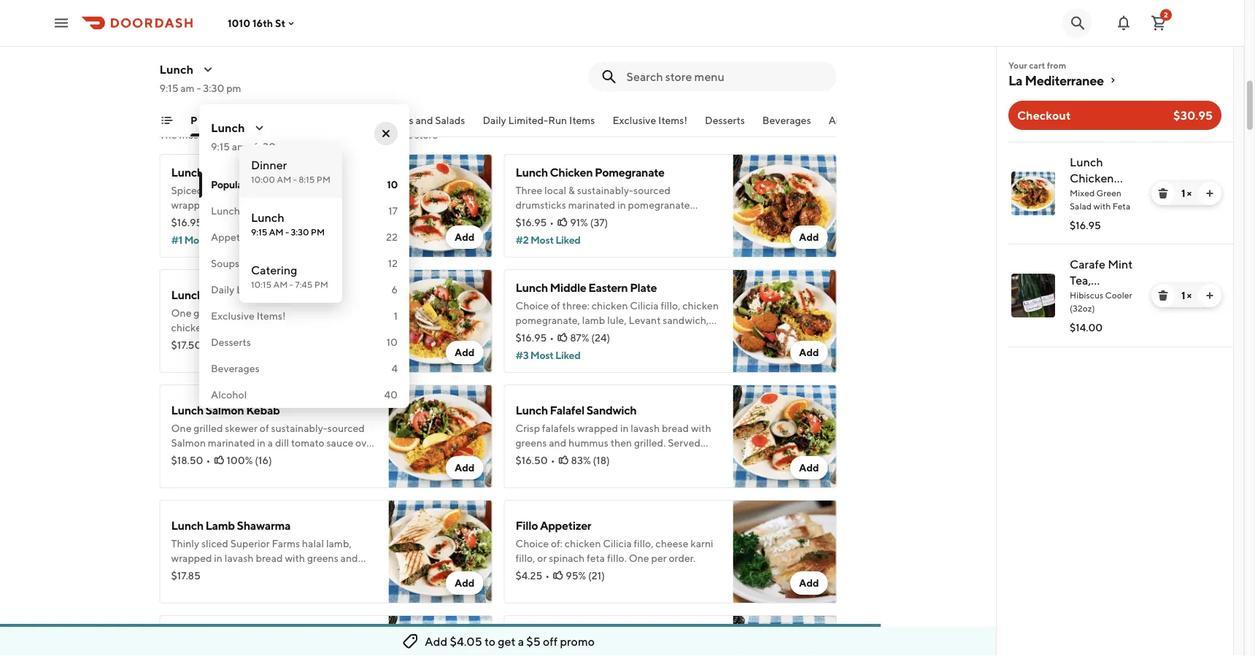 Task type: vqa. For each thing, say whether or not it's contained in the screenshot.
DAILY LIMITED-RUN ITEMS button
yes



Task type: locate. For each thing, give the bounding box(es) containing it.
2 items, open order cart image
[[1150, 14, 1168, 32]]

1 vertical spatial desserts
[[211, 336, 251, 348]]

1 vertical spatial remove item from cart image
[[1158, 290, 1169, 301]]

1 horizontal spatial exclusive
[[612, 114, 656, 126]]

• down the or
[[545, 570, 550, 582]]

0 vertical spatial exclusive
[[612, 114, 656, 126]]

100% (16)
[[227, 454, 272, 466]]

lunch chicken pomegranate list
[[997, 142, 1234, 347]]

(43)
[[248, 216, 267, 228]]

1 vertical spatial daily
[[211, 284, 235, 296]]

chicken
[[565, 538, 601, 550]]

83% (18)
[[571, 454, 610, 466]]

94% (19)
[[225, 339, 264, 351]]

1 horizontal spatial run
[[548, 114, 567, 126]]

1 horizontal spatial daily
[[482, 114, 506, 126]]

10 for popular items
[[387, 178, 398, 191]]

- for catering
[[290, 280, 293, 290]]

run
[[548, 114, 567, 126], [276, 284, 295, 296]]

lunch left the lamb
[[171, 519, 203, 532]]

0 vertical spatial and
[[415, 114, 433, 126]]

1 vertical spatial fillo,
[[516, 552, 535, 564]]

2 horizontal spatial and
[[415, 114, 433, 126]]

- inside dinner 10:00 am - 8:15 pm
[[293, 174, 297, 185]]

store
[[415, 129, 438, 141]]

• up #3 most liked
[[550, 332, 554, 344]]

lunch inside lunch 9:15 am - 3:30 pm
[[251, 211, 284, 224]]

popular items down dinner
[[211, 178, 273, 191]]

2 add one to cart image from the top
[[1204, 290, 1216, 301]]

lunch left saffron
[[171, 288, 203, 302]]

1 vertical spatial pm
[[311, 227, 325, 237]]

$16.95 • for middle
[[516, 332, 554, 344]]

add button
[[446, 226, 484, 249], [790, 226, 828, 249], [446, 341, 484, 364], [790, 341, 828, 364], [446, 456, 484, 480], [790, 456, 828, 480], [446, 572, 484, 595], [790, 572, 828, 595]]

0 vertical spatial remove item from cart image
[[1158, 188, 1169, 199]]

0 vertical spatial ×
[[1187, 187, 1192, 199]]

desserts down item search search box at the top
[[705, 114, 745, 126]]

1 horizontal spatial soups
[[385, 114, 413, 126]]

pm inside lunch 9:15 am - 3:30 pm
[[311, 227, 325, 237]]

am down catering
[[273, 280, 288, 290]]

2 $16.95 • from the top
[[516, 332, 554, 344]]

lunch middle eastern plate
[[516, 281, 657, 295]]

desserts right the "$17.50" on the bottom left of page
[[211, 336, 251, 348]]

$16.95 •
[[516, 216, 554, 228], [516, 332, 554, 344]]

- for dinner
[[293, 174, 297, 185]]

menus image
[[254, 122, 265, 134]]

1 × for $14.00
[[1182, 289, 1192, 301]]

0 horizontal spatial soups
[[211, 257, 239, 269]]

pm for dinner
[[317, 174, 331, 185]]

fillo appetizer choice of: chicken cilicia fillo, cheese karni fillo, or spinach feta fillo. one per order.
[[516, 519, 714, 564]]

1 vertical spatial pomegranate
[[1070, 187, 1142, 201]]

- inside lunch 9:15 am - 3:30 pm
[[285, 227, 289, 237]]

soups down appetizers
[[211, 257, 239, 269]]

kebab right salmon
[[246, 403, 280, 417]]

0 vertical spatial pm
[[317, 174, 331, 185]]

hibiscus cooler (32oz)
[[1070, 290, 1133, 313]]

add $4.05 to get a $5 off promo
[[425, 635, 595, 649]]

3:30
[[203, 82, 224, 94], [255, 141, 276, 153], [291, 227, 309, 237]]

1 horizontal spatial limited-
[[508, 114, 548, 126]]

exclusive items!
[[612, 114, 687, 126], [211, 310, 286, 322]]

feta
[[1113, 201, 1131, 211]]

pm inside catering 10:15 am - 7:45 pm
[[314, 280, 328, 290]]

3:30 for menus image
[[203, 82, 224, 94]]

1 vertical spatial 9:15 am - 3:30 pm
[[211, 141, 293, 153]]

fillo, up one
[[634, 538, 654, 550]]

10 up 4
[[387, 336, 398, 348]]

pm for menus icon
[[278, 141, 293, 153]]

lunch right 88%
[[251, 211, 284, 224]]

None radio
[[239, 250, 342, 303]]

2 × from the top
[[1187, 289, 1192, 301]]

most
[[184, 234, 207, 246], [531, 234, 554, 246], [531, 349, 554, 361]]

daily left 10:15
[[211, 284, 235, 296]]

soups and salads button
[[385, 113, 465, 136]]

lunch left middle
[[516, 281, 548, 295]]

pm for catering
[[314, 280, 328, 290]]

0 vertical spatial am
[[180, 82, 195, 94]]

0 horizontal spatial daily
[[211, 284, 235, 296]]

0 vertical spatial $16.95 •
[[516, 216, 554, 228]]

0 vertical spatial falafel
[[550, 403, 585, 417]]

0 vertical spatial fillo,
[[634, 538, 654, 550]]

0 vertical spatial appetizer
[[540, 519, 591, 532]]

am inside catering 10:15 am - 7:45 pm
[[273, 280, 288, 290]]

1 ×
[[1182, 187, 1192, 199], [1182, 289, 1192, 301]]

1 vertical spatial ×
[[1187, 289, 1192, 301]]

0 vertical spatial soups
[[385, 114, 413, 126]]

lunch chicken pomegranate image inside list
[[1012, 172, 1055, 215]]

1 vertical spatial appetizer
[[552, 634, 604, 648]]

9:15 am - 3:30 pm for menus icon
[[211, 141, 293, 153]]

add for lunch lamb shawarma
[[455, 577, 475, 589]]

a
[[518, 635, 524, 649]]

1 vertical spatial limited-
[[237, 284, 276, 296]]

1 horizontal spatial and
[[321, 129, 339, 141]]

0 horizontal spatial and
[[242, 257, 259, 269]]

and right items
[[321, 129, 339, 141]]

9:15 for menus image
[[159, 82, 178, 94]]

am up 'most'
[[180, 82, 195, 94]]

1 vertical spatial am
[[269, 227, 284, 237]]

cooler
[[1106, 290, 1133, 300]]

pomegranate
[[595, 165, 665, 179], [1070, 187, 1142, 201]]

with
[[1094, 201, 1111, 211]]

option group containing dinner
[[239, 145, 342, 303]]

1 vertical spatial 10
[[387, 336, 398, 348]]

liked down 88%
[[209, 234, 234, 246]]

off
[[543, 635, 558, 649]]

0 vertical spatial desserts
[[705, 114, 745, 126]]

and up 10:15
[[242, 257, 259, 269]]

1 horizontal spatial lunch chicken pomegranate
[[1070, 155, 1142, 201]]

lunch chicken pomegranate inside list
[[1070, 155, 1142, 201]]

0 horizontal spatial pomegranate
[[595, 165, 665, 179]]

$16.95 • up #3
[[516, 332, 554, 344]]

2 1 × from the top
[[1182, 289, 1192, 301]]

3:30 right (43)
[[291, 227, 309, 237]]

most for lunch chicken shawerma
[[184, 234, 207, 246]]

falafel appetizer image
[[733, 615, 837, 656]]

soups
[[385, 114, 413, 126], [211, 257, 239, 269]]

pm up commonly
[[226, 82, 241, 94]]

$14.00
[[1070, 322, 1103, 334]]

1 vertical spatial beverages
[[211, 362, 260, 374]]

am right (43)
[[269, 227, 284, 237]]

shawerma
[[250, 165, 304, 179]]

• right $18.50
[[206, 454, 211, 466]]

1 vertical spatial alcohol
[[211, 389, 247, 401]]

- right (43)
[[285, 227, 289, 237]]

lunch saffron chicken kebab image
[[389, 269, 492, 373]]

22
[[386, 231, 398, 243]]

appetizers
[[211, 231, 261, 243]]

$16.95 • up #2
[[516, 216, 554, 228]]

1 1 × from the top
[[1182, 187, 1192, 199]]

liked down "87%"
[[556, 349, 581, 361]]

one
[[629, 552, 649, 564]]

2 remove item from cart image from the top
[[1158, 290, 1169, 301]]

lunch left menus image
[[159, 62, 193, 76]]

la mediterranee link
[[1009, 72, 1222, 89]]

alcohol up lunch salmon kebab
[[211, 389, 247, 401]]

0 horizontal spatial from
[[372, 129, 394, 141]]

1 vertical spatial from
[[372, 129, 394, 141]]

10 up 17
[[387, 178, 398, 191]]

1
[[1182, 187, 1185, 199], [1182, 289, 1185, 301], [394, 310, 398, 322]]

0 horizontal spatial soups and salads
[[211, 257, 291, 269]]

beverages button
[[762, 113, 811, 136]]

show menu categories image
[[161, 115, 173, 126]]

beverages left alcohol button
[[762, 114, 811, 126]]

0 horizontal spatial items!
[[257, 310, 286, 322]]

0 vertical spatial kebab
[[290, 288, 324, 302]]

saffron
[[206, 288, 243, 302]]

soups and salads up 10:15
[[211, 257, 291, 269]]

0 horizontal spatial fillo,
[[516, 552, 535, 564]]

and
[[415, 114, 433, 126], [321, 129, 339, 141], [242, 257, 259, 269]]

2 vertical spatial am
[[273, 280, 288, 290]]

lunch down daily limited-run items button
[[516, 165, 548, 179]]

and inside popular items the most commonly ordered items and dishes from this store
[[321, 129, 339, 141]]

from up la mediterranee
[[1047, 60, 1067, 70]]

• right $16.50
[[551, 454, 555, 466]]

• up the #2 most liked
[[550, 216, 554, 228]]

1 vertical spatial falafel
[[516, 634, 550, 648]]

am for lunch
[[269, 227, 284, 237]]

daily right soups and salads button
[[482, 114, 506, 126]]

1 remove item from cart image from the top
[[1158, 188, 1169, 199]]

- left 8:15 at the top left of the page
[[293, 174, 297, 185]]

17
[[389, 205, 398, 217]]

popular
[[159, 107, 215, 126], [190, 114, 225, 126], [211, 178, 246, 191]]

most right #3
[[531, 349, 554, 361]]

popular items the most commonly ordered items and dishes from this store
[[159, 107, 438, 141]]

0 vertical spatial items!
[[658, 114, 687, 126]]

remove item from cart image right cooler
[[1158, 290, 1169, 301]]

chicken up 91%
[[550, 165, 593, 179]]

1 horizontal spatial salads
[[435, 114, 465, 126]]

1 horizontal spatial pomegranate
[[1070, 187, 1142, 201]]

add for fillo appetizer
[[799, 577, 819, 589]]

remove item from cart image
[[1158, 188, 1169, 199], [1158, 290, 1169, 301]]

9:15 am - 3:30 pm down menus image
[[159, 82, 241, 94]]

10
[[387, 178, 398, 191], [387, 336, 398, 348]]

popular items
[[190, 114, 252, 126], [211, 178, 273, 191]]

- left 7:45
[[290, 280, 293, 290]]

carafe mint tea, lemonade or hibiscus cooler image
[[1012, 274, 1055, 318]]

9:15 up the show menu categories icon
[[159, 82, 178, 94]]

catering 10:15 am - 7:45 pm
[[251, 263, 328, 290]]

am inside lunch 9:15 am - 3:30 pm
[[269, 227, 284, 237]]

40
[[384, 389, 398, 401]]

appetizer inside fillo appetizer choice of: chicken cilicia fillo, cheese karni fillo, or spinach feta fillo. one per order.
[[540, 519, 591, 532]]

1 horizontal spatial 3:30
[[255, 141, 276, 153]]

1 vertical spatial daily limited-run items
[[211, 284, 323, 296]]

1 horizontal spatial kebab
[[290, 288, 324, 302]]

soups and salads
[[385, 114, 465, 126], [211, 257, 291, 269]]

liked down 91%
[[556, 234, 581, 246]]

pm right 8:15 at the top left of the page
[[317, 174, 331, 185]]

2 button
[[1145, 8, 1174, 38]]

4
[[392, 362, 398, 374]]

1 vertical spatial 1 ×
[[1182, 289, 1192, 301]]

most right #1
[[184, 234, 207, 246]]

appetizer for fillo
[[540, 519, 591, 532]]

am
[[180, 82, 195, 94], [232, 141, 246, 153]]

0 horizontal spatial 3:30
[[203, 82, 224, 94]]

88% (43)
[[226, 216, 267, 228]]

appetizer for falafel
[[552, 634, 604, 648]]

0 vertical spatial 9:15
[[159, 82, 178, 94]]

1 vertical spatial $16.95 •
[[516, 332, 554, 344]]

lunch up $16.50
[[516, 403, 548, 417]]

am up lunch chicken shawerma
[[232, 141, 246, 153]]

soups up this
[[385, 114, 413, 126]]

(37)
[[590, 216, 608, 228]]

1 vertical spatial salads
[[261, 257, 291, 269]]

salads up 10:15
[[261, 257, 291, 269]]

lunch chicken pomegranate
[[1070, 155, 1142, 201], [516, 165, 665, 179]]

kebab down catering
[[290, 288, 324, 302]]

1 vertical spatial 9:15
[[211, 141, 230, 153]]

1 vertical spatial and
[[321, 129, 339, 141]]

$16.95 up #3
[[516, 332, 547, 344]]

0 vertical spatial soups and salads
[[385, 114, 465, 126]]

0 vertical spatial am
[[277, 174, 291, 185]]

• for salmon
[[206, 454, 211, 466]]

lunch left menus icon
[[211, 121, 245, 135]]

kebab
[[290, 288, 324, 302], [246, 403, 280, 417]]

None radio
[[239, 145, 342, 198], [239, 198, 342, 250], [239, 145, 342, 198], [239, 198, 342, 250]]

1010 16th st
[[228, 17, 286, 29]]

1 horizontal spatial fillo,
[[634, 538, 654, 550]]

2 vertical spatial 9:15
[[251, 227, 267, 237]]

lunch chicken pomegranate image
[[733, 154, 837, 258], [1012, 172, 1055, 215]]

0 vertical spatial alcohol
[[828, 114, 864, 126]]

most right #2
[[531, 234, 554, 246]]

this
[[396, 129, 413, 141]]

notification bell image
[[1115, 14, 1133, 32]]

0 vertical spatial 1
[[1182, 187, 1185, 199]]

6
[[392, 284, 398, 296]]

am
[[277, 174, 291, 185], [269, 227, 284, 237], [273, 280, 288, 290]]

falafel
[[550, 403, 585, 417], [516, 634, 550, 648]]

ordered
[[255, 129, 292, 141]]

lunch
[[159, 62, 193, 76], [211, 121, 245, 135], [1070, 155, 1103, 169], [171, 165, 203, 179], [516, 165, 548, 179], [211, 205, 240, 217], [251, 211, 284, 224], [516, 281, 548, 295], [171, 288, 203, 302], [171, 403, 203, 417], [516, 403, 548, 417], [171, 519, 203, 532]]

0 horizontal spatial run
[[276, 284, 295, 296]]

and up store
[[415, 114, 433, 126]]

10 for desserts
[[387, 336, 398, 348]]

0 horizontal spatial 9:15
[[159, 82, 178, 94]]

items! down lunch saffron chicken kebab
[[257, 310, 286, 322]]

remove item from cart image right "green" at the top right
[[1158, 188, 1169, 199]]

exclusive
[[612, 114, 656, 126], [211, 310, 255, 322]]

1 horizontal spatial pm
[[278, 141, 293, 153]]

checkout
[[1018, 108, 1071, 122]]

salads up store
[[435, 114, 465, 126]]

add button for fillo appetizer
[[790, 572, 828, 595]]

0 horizontal spatial salads
[[261, 257, 291, 269]]

of:
[[551, 538, 563, 550]]

9:15 right 88%
[[251, 227, 267, 237]]

0 vertical spatial exclusive items!
[[612, 114, 687, 126]]

fillo, down choice
[[516, 552, 535, 564]]

2 vertical spatial 3:30
[[291, 227, 309, 237]]

chicken up mixed
[[1070, 171, 1114, 185]]

alcohol right beverages button
[[828, 114, 864, 126]]

mediterranee
[[1025, 72, 1104, 88]]

lunch salmon kebab image
[[389, 385, 492, 488]]

lunch up mixed
[[1070, 155, 1103, 169]]

items! left desserts button
[[658, 114, 687, 126]]

1 vertical spatial am
[[232, 141, 246, 153]]

cilicia
[[603, 538, 632, 550]]

am inside dinner 10:00 am - 8:15 pm
[[277, 174, 291, 185]]

0 vertical spatial pomegranate
[[595, 165, 665, 179]]

9:15 am - 3:30 pm for menus image
[[159, 82, 241, 94]]

0 vertical spatial add one to cart image
[[1204, 188, 1216, 199]]

9:15 am - 3:30 pm down menus icon
[[211, 141, 293, 153]]

1 horizontal spatial am
[[232, 141, 246, 153]]

middle
[[550, 281, 587, 295]]

add one to cart image
[[1204, 188, 1216, 199], [1204, 290, 1216, 301]]

items inside popular items the most commonly ordered items and dishes from this store
[[218, 107, 257, 126]]

appetizer right the $5
[[552, 634, 604, 648]]

add
[[455, 231, 475, 243], [799, 231, 819, 243], [455, 346, 475, 358], [799, 346, 819, 358], [455, 462, 475, 474], [799, 462, 819, 474], [455, 577, 475, 589], [799, 577, 819, 589], [425, 635, 448, 649]]

pomegranate inside list
[[1070, 187, 1142, 201]]

pm up catering 10:15 am - 7:45 pm
[[311, 227, 325, 237]]

0 vertical spatial beverages
[[762, 114, 811, 126]]

3:30 inside lunch 9:15 am - 3:30 pm
[[291, 227, 309, 237]]

add for lunch salmon kebab
[[455, 462, 475, 474]]

0 vertical spatial daily
[[482, 114, 506, 126]]

0 horizontal spatial exclusive items!
[[211, 310, 286, 322]]

st
[[275, 17, 286, 29]]

plate
[[630, 281, 657, 295]]

#2 most liked
[[516, 234, 581, 246]]

pm right 7:45
[[314, 280, 328, 290]]

95%
[[566, 570, 586, 582]]

1 for $14.00
[[1182, 289, 1185, 301]]

from left this
[[372, 129, 394, 141]]

3:30 up dinner
[[255, 141, 276, 153]]

- inside catering 10:15 am - 7:45 pm
[[290, 280, 293, 290]]

9:15 am - 3:30 pm
[[159, 82, 241, 94], [211, 141, 293, 153]]

1 × from the top
[[1187, 187, 1192, 199]]

-
[[197, 82, 201, 94], [248, 141, 253, 153], [293, 174, 297, 185], [285, 227, 289, 237], [290, 280, 293, 290]]

pm left items
[[278, 141, 293, 153]]

$16.95 • for chicken
[[516, 216, 554, 228]]

2 vertical spatial and
[[242, 257, 259, 269]]

1 horizontal spatial 9:15
[[211, 141, 230, 153]]

liked for pomegranate
[[556, 234, 581, 246]]

pm inside dinner 10:00 am - 8:15 pm
[[317, 174, 331, 185]]

3:30 down menus image
[[203, 82, 224, 94]]

0 horizontal spatial limited-
[[237, 284, 276, 296]]

9:15 up lunch chicken shawerma
[[211, 141, 230, 153]]

0 horizontal spatial am
[[180, 82, 195, 94]]

beverages down 94%
[[211, 362, 260, 374]]

soups and salads up store
[[385, 114, 465, 126]]

1 $16.95 • from the top
[[516, 216, 554, 228]]

the
[[159, 129, 177, 141]]

88%
[[226, 216, 246, 228]]

•
[[550, 216, 554, 228], [550, 332, 554, 344], [206, 454, 211, 466], [551, 454, 555, 466], [545, 570, 550, 582]]

$16.95 down salad
[[1070, 219, 1101, 231]]

1 add one to cart image from the top
[[1204, 188, 1216, 199]]

beverages
[[762, 114, 811, 126], [211, 362, 260, 374]]

1 horizontal spatial from
[[1047, 60, 1067, 70]]

1 vertical spatial pm
[[278, 141, 293, 153]]

0 vertical spatial salads
[[435, 114, 465, 126]]

chicken left 10:00
[[206, 165, 248, 179]]

your
[[1009, 60, 1028, 70]]

daily limited-run items
[[482, 114, 595, 126], [211, 284, 323, 296]]

popular items up commonly
[[190, 114, 252, 126]]

appetizer up of:
[[540, 519, 591, 532]]

2 vertical spatial pm
[[314, 280, 328, 290]]

option group
[[239, 145, 342, 303]]

• for chicken
[[550, 216, 554, 228]]

0 vertical spatial 1 ×
[[1182, 187, 1192, 199]]

am down dinner
[[277, 174, 291, 185]]



Task type: describe. For each thing, give the bounding box(es) containing it.
per
[[651, 552, 667, 564]]

$4.25
[[516, 570, 543, 582]]

karni
[[691, 538, 714, 550]]

dinner 10:00 am - 8:15 pm
[[251, 158, 331, 185]]

1 vertical spatial soups
[[211, 257, 239, 269]]

10:00
[[251, 174, 275, 185]]

$16.95 up #2
[[516, 216, 547, 228]]

8:15
[[299, 174, 315, 185]]

100%
[[227, 454, 253, 466]]

9:15 inside lunch 9:15 am - 3:30 pm
[[251, 227, 267, 237]]

most for lunch middle eastern plate
[[531, 349, 554, 361]]

am for catering
[[273, 280, 288, 290]]

lamb
[[206, 519, 235, 532]]

#3
[[516, 349, 529, 361]]

and inside button
[[415, 114, 433, 126]]

most
[[179, 129, 202, 141]]

none radio containing catering
[[239, 250, 342, 303]]

(21)
[[588, 570, 605, 582]]

• for middle
[[550, 332, 554, 344]]

2 vertical spatial 1
[[394, 310, 398, 322]]

× for $14.00
[[1187, 289, 1192, 301]]

12
[[388, 257, 398, 269]]

- left ordered
[[248, 141, 253, 153]]

popular inside popular items the most commonly ordered items and dishes from this store
[[159, 107, 215, 126]]

salmon
[[206, 403, 244, 417]]

$16.95 up #1
[[171, 216, 202, 228]]

83%
[[571, 454, 591, 466]]

Item Search search field
[[627, 69, 825, 85]]

add button for lunch middle eastern plate
[[790, 341, 828, 364]]

1 vertical spatial popular items
[[211, 178, 273, 191]]

items
[[294, 129, 319, 141]]

1 vertical spatial soups and salads
[[211, 257, 291, 269]]

commonly
[[204, 129, 253, 141]]

1 vertical spatial kebab
[[246, 403, 280, 417]]

salad
[[1070, 201, 1092, 211]]

94%
[[225, 339, 245, 351]]

1 vertical spatial exclusive items!
[[211, 310, 286, 322]]

daily inside button
[[482, 114, 506, 126]]

(19)
[[247, 339, 264, 351]]

$4.25 •
[[516, 570, 550, 582]]

lunch salmon kebab
[[171, 403, 280, 417]]

choice
[[516, 538, 549, 550]]

get
[[498, 635, 516, 649]]

add button for lunch chicken pomegranate
[[790, 226, 828, 249]]

lunch saffron chicken kebab
[[171, 288, 324, 302]]

eastern
[[589, 281, 628, 295]]

1 vertical spatial run
[[276, 284, 295, 296]]

close menu navigation image
[[380, 128, 392, 139]]

$18.50 •
[[171, 454, 211, 466]]

add one to cart image for $14.00
[[1204, 290, 1216, 301]]

2
[[1164, 11, 1169, 19]]

dinner
[[251, 158, 287, 172]]

#1
[[171, 234, 182, 246]]

1010
[[228, 17, 250, 29]]

3:30 for menus icon
[[255, 141, 276, 153]]

1 for $16.95
[[1182, 187, 1185, 199]]

most for lunch chicken pomegranate
[[531, 234, 554, 246]]

desserts button
[[705, 113, 745, 136]]

chicken down catering
[[245, 288, 288, 302]]

1 horizontal spatial beverages
[[762, 114, 811, 126]]

run inside button
[[548, 114, 567, 126]]

fillo
[[516, 519, 538, 532]]

(16)
[[255, 454, 272, 466]]

open menu image
[[53, 14, 70, 32]]

items inside button
[[569, 114, 595, 126]]

0 vertical spatial from
[[1047, 60, 1067, 70]]

order.
[[669, 552, 696, 564]]

mixed
[[1070, 188, 1095, 198]]

hibiscus
[[1070, 290, 1104, 300]]

exclusive inside button
[[612, 114, 656, 126]]

from inside popular items the most commonly ordered items and dishes from this store
[[372, 129, 394, 141]]

$17.50
[[171, 339, 202, 351]]

dishes
[[341, 129, 370, 141]]

87%
[[570, 332, 589, 344]]

items! inside exclusive items! button
[[658, 114, 687, 126]]

cheese
[[656, 538, 689, 550]]

pm for lunch
[[311, 227, 325, 237]]

1010 16th st button
[[228, 17, 297, 29]]

(24)
[[591, 332, 610, 344]]

fillo appetizer image
[[733, 500, 837, 604]]

exclusive items! button
[[612, 113, 687, 136]]

0 horizontal spatial beverages
[[211, 362, 260, 374]]

#2
[[516, 234, 529, 246]]

add for lunch middle eastern plate
[[799, 346, 819, 358]]

lunch falafel sandwich
[[516, 403, 637, 417]]

alcohol button
[[828, 113, 864, 136]]

add button for lunch falafel sandwich
[[790, 456, 828, 480]]

$17.85
[[171, 570, 201, 582]]

7:45
[[295, 280, 313, 290]]

lunch lamb shawarma
[[171, 519, 291, 532]]

#1 most liked
[[171, 234, 234, 246]]

91% (37)
[[570, 216, 608, 228]]

0 vertical spatial popular items
[[190, 114, 252, 126]]

lunch lamb shawarma image
[[389, 500, 492, 604]]

am for dinner
[[277, 174, 291, 185]]

add button for lunch lamb shawarma
[[446, 572, 484, 595]]

0 vertical spatial daily limited-run items
[[482, 114, 595, 126]]

or
[[537, 552, 547, 564]]

salads inside soups and salads button
[[435, 114, 465, 126]]

$5
[[527, 635, 541, 649]]

daily limited-run items button
[[482, 113, 595, 136]]

catering
[[251, 263, 297, 277]]

× for $16.95
[[1187, 187, 1192, 199]]

0 horizontal spatial lunch chicken pomegranate image
[[733, 154, 837, 258]]

0 horizontal spatial alcohol
[[211, 389, 247, 401]]

lunch 9:15 am - 3:30 pm
[[251, 211, 325, 237]]

(18)
[[593, 454, 610, 466]]

$16.50
[[516, 454, 548, 466]]

liked for eastern
[[556, 349, 581, 361]]

- for lunch
[[285, 227, 289, 237]]

add for lunch falafel sandwich
[[799, 462, 819, 474]]

am for menus image
[[180, 82, 195, 94]]

mixed green salad with feta
[[1070, 188, 1131, 211]]

lunch chicken shawerma image
[[389, 154, 492, 258]]

am for menus icon
[[232, 141, 246, 153]]

16th
[[253, 17, 273, 29]]

- up 'most'
[[197, 82, 201, 94]]

0 horizontal spatial desserts
[[211, 336, 251, 348]]

your cart from
[[1009, 60, 1067, 70]]

pm for menus image
[[226, 82, 241, 94]]

lunch up appetizers
[[211, 205, 240, 217]]

cart
[[1029, 60, 1045, 70]]

hummus image
[[389, 615, 492, 656]]

0 horizontal spatial lunch chicken pomegranate
[[516, 165, 665, 179]]

add button for lunch salmon kebab
[[446, 456, 484, 480]]

lunch down 'most'
[[171, 165, 203, 179]]

chicken inside lunch chicken pomegranate
[[1070, 171, 1114, 185]]

87% (24)
[[570, 332, 610, 344]]

$30.95
[[1174, 108, 1213, 122]]

95% (21)
[[566, 570, 605, 582]]

lunch middle eastern plate image
[[733, 269, 837, 373]]

1 horizontal spatial alcohol
[[828, 114, 864, 126]]

$16.95 inside 'lunch chicken pomegranate' list
[[1070, 219, 1101, 231]]

hummus
[[171, 634, 218, 648]]

liked for shawerma
[[209, 234, 234, 246]]

91%
[[570, 216, 588, 228]]

1 horizontal spatial exclusive items!
[[612, 114, 687, 126]]

shawarma
[[237, 519, 291, 532]]

la mediterranee
[[1009, 72, 1104, 88]]

1 horizontal spatial desserts
[[705, 114, 745, 126]]

add for lunch chicken pomegranate
[[799, 231, 819, 243]]

(32oz)
[[1070, 303, 1095, 313]]

$4.05
[[450, 635, 482, 649]]

• for falafel
[[551, 454, 555, 466]]

lunch chicken shawerma
[[171, 165, 304, 179]]

remove item from cart image for $16.95
[[1158, 188, 1169, 199]]

1 × for $16.95
[[1182, 187, 1192, 199]]

falafel appetizer
[[516, 634, 604, 648]]

1 vertical spatial items!
[[257, 310, 286, 322]]

soups inside button
[[385, 114, 413, 126]]

9:15 for menus icon
[[211, 141, 230, 153]]

remove item from cart image for $14.00
[[1158, 290, 1169, 301]]

lunch left salmon
[[171, 403, 203, 417]]

menus image
[[202, 64, 214, 75]]

lunch falafel sandwich image
[[733, 385, 837, 488]]

add one to cart image for $16.95
[[1204, 188, 1216, 199]]

limited- inside button
[[508, 114, 548, 126]]

lunch inside list
[[1070, 155, 1103, 169]]

1 vertical spatial exclusive
[[211, 310, 255, 322]]



